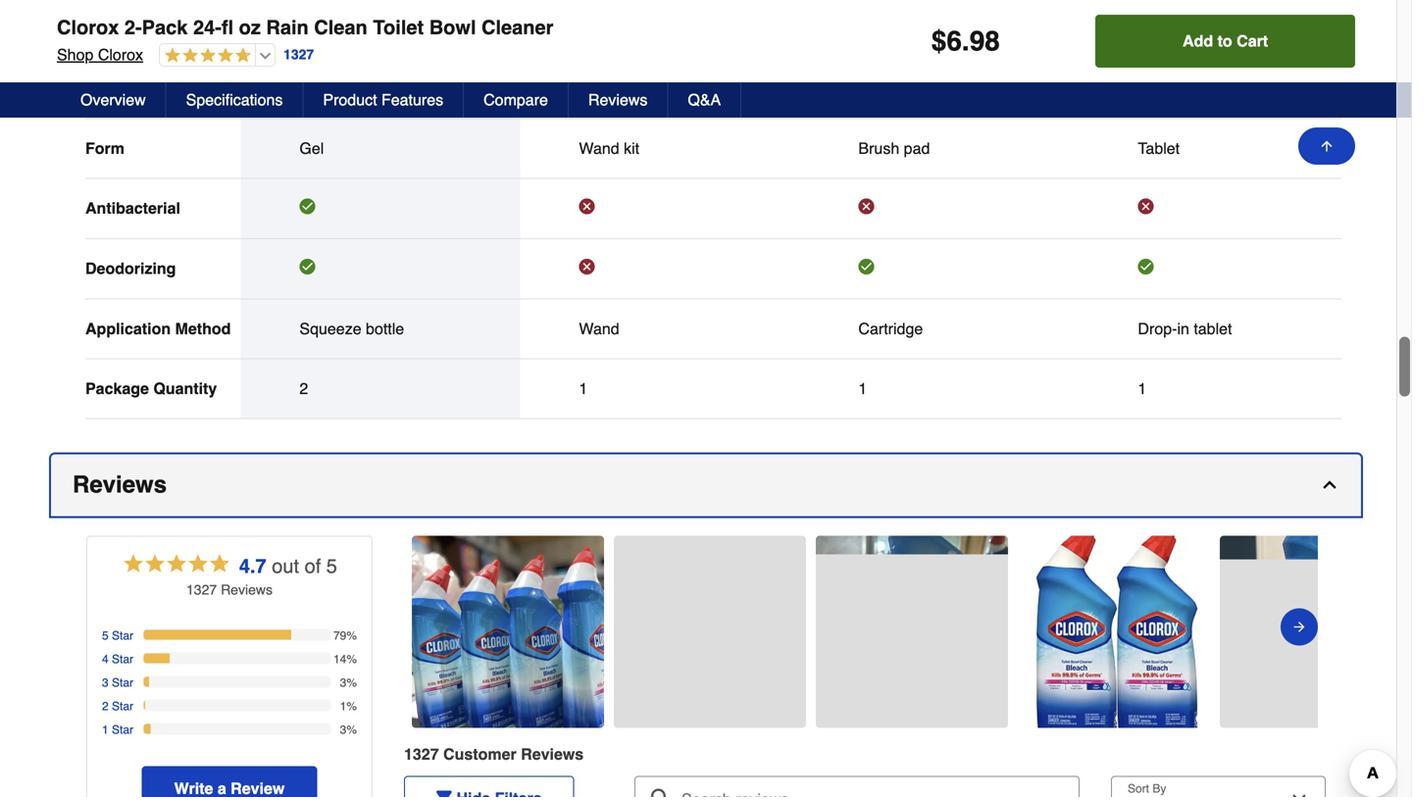 Task type: locate. For each thing, give the bounding box(es) containing it.
1
[[579, 380, 588, 398], [859, 380, 867, 398], [1138, 380, 1147, 398], [102, 723, 109, 737]]

2 3% from the top
[[340, 723, 357, 737]]

no image
[[859, 199, 874, 214], [1138, 199, 1154, 214], [579, 259, 595, 275]]

1 vertical spatial yes image
[[300, 259, 315, 275]]

0 horizontal spatial reviews
[[73, 471, 167, 498]]

product features button
[[303, 82, 464, 118]]

0 vertical spatial 2
[[300, 380, 308, 398]]

star right '4'
[[112, 653, 133, 666]]

4.7 out of 5 1327 review s
[[186, 555, 337, 598]]

no image down the brush
[[859, 199, 874, 214]]

antibacterial
[[85, 199, 180, 217]]

0 vertical spatial reviews button
[[569, 82, 668, 118]]

1 vertical spatial 3%
[[340, 723, 357, 737]]

3 1 cell from the left
[[1138, 379, 1300, 399]]

2 horizontal spatial 1327
[[404, 745, 439, 764]]

98
[[323, 12, 336, 25], [970, 26, 1000, 57]]

yes image up cartridge
[[859, 259, 874, 275]]

2 inside cell
[[300, 380, 308, 398]]

1327 customer review s
[[404, 745, 584, 764]]

14%
[[333, 653, 357, 666]]

5 right of
[[326, 555, 337, 578]]

3
[[102, 676, 109, 690]]

package
[[85, 380, 149, 398]]

2 for 2 star
[[102, 700, 109, 714]]

0 horizontal spatial review
[[221, 582, 266, 598]]

1 vertical spatial s
[[575, 745, 584, 764]]

1 cell down drop-in tablet cell
[[1138, 379, 1300, 399]]

4.7 stars image
[[160, 47, 251, 65], [122, 552, 232, 580]]

2 for 2
[[300, 380, 308, 398]]

of
[[305, 555, 321, 578]]

3% up the 1%
[[340, 676, 357, 690]]

1 star from the top
[[112, 629, 133, 643]]

no image down tablet
[[1138, 199, 1154, 214]]

1 for 3rd 1 cell
[[1138, 380, 1147, 398]]

gel cell
[[300, 139, 461, 158]]

0 horizontal spatial 98
[[323, 12, 336, 25]]

add
[[1183, 32, 1213, 50]]

$ 13 . 28
[[1138, 9, 1187, 36]]

yes image up drop-
[[1138, 259, 1154, 275]]

cart
[[1237, 32, 1268, 50]]

0 horizontal spatial s
[[266, 582, 273, 598]]

0 horizontal spatial $
[[300, 12, 306, 25]]

cell up drop-in tablet cell
[[1138, 259, 1300, 279]]

1 vertical spatial 2
[[102, 700, 109, 714]]

1 down cartridge
[[859, 380, 867, 398]]

s
[[266, 582, 273, 598], [575, 745, 584, 764]]

overview
[[80, 91, 146, 109]]

1 vertical spatial reviews
[[73, 471, 167, 498]]

q&a button
[[668, 82, 742, 118]]

squeeze bottle
[[300, 320, 404, 338]]

pad
[[904, 139, 930, 157]]

0 horizontal spatial 1 cell
[[579, 379, 741, 399]]

no image down no image
[[579, 259, 595, 275]]

wand inside wand cell
[[579, 320, 620, 338]]

review
[[221, 582, 266, 598], [521, 745, 575, 764]]

0 vertical spatial 3%
[[340, 676, 357, 690]]

1 down wand cell
[[579, 380, 588, 398]]

1 cell down the cartridge cell
[[859, 379, 1021, 399]]

$ 6 . 98
[[300, 9, 336, 36], [932, 26, 1000, 57]]

4 star from the top
[[112, 700, 133, 714]]

1 horizontal spatial yes image
[[1138, 259, 1154, 275]]

cell up 'bottle' on the left top of the page
[[300, 259, 461, 279]]

3 star from the top
[[112, 676, 133, 690]]

in
[[1177, 320, 1190, 338]]

0 horizontal spatial $ 6 . 98
[[300, 9, 336, 36]]

cartridge
[[859, 320, 923, 338]]

0 horizontal spatial 5
[[102, 629, 109, 643]]

1 horizontal spatial s
[[575, 745, 584, 764]]

1 horizontal spatial 2
[[300, 380, 308, 398]]

reviews button
[[569, 82, 668, 118], [51, 455, 1361, 516]]

cartridge cell
[[859, 319, 1021, 339]]

1 yes image from the top
[[300, 199, 315, 214]]

1 horizontal spatial 1327
[[284, 47, 314, 62]]

1 star
[[102, 723, 133, 737]]

review down 4.7
[[221, 582, 266, 598]]

1 horizontal spatial 98
[[970, 26, 1000, 57]]

0 vertical spatial s
[[266, 582, 273, 598]]

tablet
[[1194, 320, 1232, 338]]

cell
[[300, 199, 461, 219], [579, 199, 741, 219], [859, 199, 1021, 219], [1138, 199, 1300, 219], [300, 259, 461, 279], [579, 259, 741, 279], [859, 259, 1021, 279], [1138, 259, 1300, 279]]

clorox down 2-
[[98, 46, 143, 64]]

0 horizontal spatial 1327
[[186, 582, 217, 598]]

yes image
[[859, 259, 874, 275], [1138, 259, 1154, 275]]

79%
[[333, 629, 357, 643]]

shop
[[57, 46, 94, 64]]

star down 3 star
[[112, 700, 133, 714]]

5 up '4'
[[102, 629, 109, 643]]

2 horizontal spatial $
[[1138, 12, 1145, 25]]

fl
[[222, 16, 234, 39]]

star right 3
[[112, 676, 133, 690]]

5
[[326, 555, 337, 578], [102, 629, 109, 643]]

5 uploaded image image from the left
[[1220, 622, 1412, 642]]

clean
[[314, 16, 368, 39]]

s inside 4.7 out of 5 1327 review s
[[266, 582, 273, 598]]

2 cell
[[300, 379, 461, 399]]

4
[[102, 653, 109, 666]]

star for 4 star
[[112, 653, 133, 666]]

2 wand from the top
[[579, 320, 620, 338]]

1 vertical spatial 1327
[[186, 582, 217, 598]]

0 horizontal spatial yes image
[[859, 259, 874, 275]]

0 vertical spatial 5
[[326, 555, 337, 578]]

4.7 stars image left 4.7
[[122, 552, 232, 580]]

1 down drop-
[[1138, 380, 1147, 398]]

1 yes image from the left
[[859, 259, 874, 275]]

wand
[[579, 139, 620, 157], [579, 320, 620, 338]]

1 vertical spatial wand
[[579, 320, 620, 338]]

yes image up squeeze
[[300, 259, 315, 275]]

reviews up wand kit
[[588, 91, 648, 109]]

1 uploaded image image from the left
[[412, 622, 604, 642]]

0 vertical spatial review
[[221, 582, 266, 598]]

2 yes image from the top
[[300, 259, 315, 275]]

1 3% from the top
[[340, 676, 357, 690]]

kit
[[624, 139, 640, 157]]

squeeze
[[300, 320, 362, 338]]

$
[[300, 12, 306, 25], [1138, 12, 1145, 25], [932, 26, 947, 57]]

1 horizontal spatial 1 cell
[[859, 379, 1021, 399]]

price
[[85, 13, 124, 31]]

3% down the 1%
[[340, 723, 357, 737]]

2 down 3
[[102, 700, 109, 714]]

toilet
[[373, 16, 424, 39]]

3%
[[340, 676, 357, 690], [340, 723, 357, 737]]

4.7
[[239, 555, 266, 578]]

0 vertical spatial yes image
[[300, 199, 315, 214]]

star up 4 star
[[112, 629, 133, 643]]

2 horizontal spatial 1 cell
[[1138, 379, 1300, 399]]

1 horizontal spatial .
[[962, 26, 970, 57]]

2 down squeeze
[[300, 380, 308, 398]]

review right customer
[[521, 745, 575, 764]]

star down 2 star
[[112, 723, 133, 737]]

bowl
[[429, 16, 476, 39]]

yes image
[[300, 199, 315, 214], [300, 259, 315, 275]]

product features
[[323, 91, 443, 109]]

tablet cell
[[1138, 139, 1300, 158]]

1 for first 1 cell from left
[[579, 380, 588, 398]]

2 horizontal spatial .
[[1171, 12, 1174, 25]]

13
[[1145, 9, 1171, 36]]

5 star from the top
[[112, 723, 133, 737]]

yes image down gel
[[300, 199, 315, 214]]

.
[[319, 12, 323, 25], [1171, 12, 1174, 25], [962, 26, 970, 57]]

1327
[[284, 47, 314, 62], [186, 582, 217, 598], [404, 745, 439, 764]]

pack
[[142, 16, 188, 39]]

2 star from the top
[[112, 653, 133, 666]]

5 star
[[102, 629, 133, 643]]

2
[[300, 380, 308, 398], [102, 700, 109, 714]]

1 vertical spatial review
[[521, 745, 575, 764]]

cell up wand cell
[[579, 259, 741, 279]]

2 vertical spatial 1327
[[404, 745, 439, 764]]

0 vertical spatial wand
[[579, 139, 620, 157]]

wand inside wand kit 'cell'
[[579, 139, 620, 157]]

uploaded image image
[[412, 622, 604, 642], [614, 622, 806, 642], [816, 622, 1008, 642], [1018, 622, 1210, 642], [1220, 622, 1412, 642]]

1 vertical spatial 4.7 stars image
[[122, 552, 232, 580]]

compare button
[[464, 82, 569, 118]]

add to cart
[[1183, 32, 1268, 50]]

0 vertical spatial reviews
[[588, 91, 648, 109]]

2 yes image from the left
[[1138, 259, 1154, 275]]

1 horizontal spatial $ 6 . 98
[[932, 26, 1000, 57]]

shop clorox
[[57, 46, 143, 64]]

ratings
[[85, 79, 143, 97]]

drop-
[[1138, 320, 1177, 338]]

0 vertical spatial 4.7 stars image
[[160, 47, 251, 65]]

1 horizontal spatial 5
[[326, 555, 337, 578]]

1 cell down wand cell
[[579, 379, 741, 399]]

clorox
[[57, 16, 119, 39], [98, 46, 143, 64]]

cell up the cartridge cell
[[859, 259, 1021, 279]]

4.7 stars image down 24- at the top of the page
[[160, 47, 251, 65]]

clorox up shop clorox at the left of page
[[57, 16, 119, 39]]

gel
[[300, 139, 324, 157]]

reviews
[[588, 91, 648, 109], [73, 471, 167, 498]]

6
[[306, 9, 319, 36], [947, 26, 962, 57]]

bottle
[[366, 320, 404, 338]]

q&a
[[688, 91, 721, 109]]

0 vertical spatial 98
[[323, 12, 336, 25]]

method
[[175, 320, 231, 338]]

star
[[112, 629, 133, 643], [112, 653, 133, 666], [112, 676, 133, 690], [112, 700, 133, 714], [112, 723, 133, 737]]

yes image for deodorizing
[[300, 259, 315, 275]]

1 horizontal spatial review
[[521, 745, 575, 764]]

1 wand from the top
[[579, 139, 620, 157]]

5 inside 4.7 out of 5 1327 review s
[[326, 555, 337, 578]]

28
[[1174, 12, 1187, 25]]

brush pad cell
[[859, 139, 1021, 158]]

1 vertical spatial 5
[[102, 629, 109, 643]]

1 cell
[[579, 379, 741, 399], [859, 379, 1021, 399], [1138, 379, 1300, 399]]

0 vertical spatial 1327
[[284, 47, 314, 62]]

compare
[[484, 91, 548, 109]]

0 horizontal spatial 2
[[102, 700, 109, 714]]

squeeze bottle cell
[[300, 319, 461, 339]]

reviews down package
[[73, 471, 167, 498]]

wand for wand
[[579, 320, 620, 338]]



Task type: vqa. For each thing, say whether or not it's contained in the screenshot.
leftmost Home
no



Task type: describe. For each thing, give the bounding box(es) containing it.
cell down gel cell
[[300, 199, 461, 219]]

1 vertical spatial 98
[[970, 26, 1000, 57]]

application method
[[85, 320, 231, 338]]

arrow up image
[[1319, 138, 1335, 154]]

1 horizontal spatial reviews
[[588, 91, 648, 109]]

1 horizontal spatial no image
[[859, 199, 874, 214]]

review inside 4.7 out of 5 1327 review s
[[221, 582, 266, 598]]

2-
[[124, 16, 142, 39]]

1327 for 1327
[[284, 47, 314, 62]]

chevron up image
[[1320, 475, 1340, 495]]

package quantity
[[85, 380, 217, 398]]

oz
[[239, 16, 261, 39]]

brush
[[859, 139, 900, 157]]

cell down the tablet cell
[[1138, 199, 1300, 219]]

1327 inside 4.7 out of 5 1327 review s
[[186, 582, 217, 598]]

deodorizing
[[85, 260, 176, 278]]

out
[[272, 555, 299, 578]]

cleaner
[[482, 16, 554, 39]]

star for 2 star
[[112, 700, 133, 714]]

. inside $ 13 . 28
[[1171, 12, 1174, 25]]

features
[[382, 91, 443, 109]]

0 horizontal spatial .
[[319, 12, 323, 25]]

24-
[[193, 16, 222, 39]]

yes image for antibacterial
[[300, 199, 315, 214]]

cell down wand kit 'cell'
[[579, 199, 741, 219]]

arrow right image
[[1292, 615, 1308, 639]]

brush pad
[[859, 139, 930, 157]]

wand kit cell
[[579, 139, 741, 158]]

no image
[[579, 199, 595, 214]]

4 star
[[102, 653, 133, 666]]

wand kit
[[579, 139, 640, 157]]

1%
[[340, 700, 357, 714]]

star for 5 star
[[112, 629, 133, 643]]

star for 1 star
[[112, 723, 133, 737]]

3% for 3 star
[[340, 676, 357, 690]]

1 1 cell from the left
[[579, 379, 741, 399]]

rain
[[266, 16, 309, 39]]

overview button
[[61, 82, 166, 118]]

wand cell
[[579, 319, 741, 339]]

3 star
[[102, 676, 133, 690]]

clorox 2-pack 24-fl oz rain clean toilet bowl cleaner
[[57, 16, 554, 39]]

0 vertical spatial clorox
[[57, 16, 119, 39]]

Search reviews text field
[[642, 776, 1072, 797]]

2 uploaded image image from the left
[[614, 622, 806, 642]]

4 uploaded image image from the left
[[1018, 622, 1210, 642]]

product
[[323, 91, 377, 109]]

tablet
[[1138, 139, 1180, 157]]

specifications
[[186, 91, 283, 109]]

1 for 2nd 1 cell
[[859, 380, 867, 398]]

add to cart button
[[1096, 15, 1356, 68]]

filter image
[[436, 791, 452, 797]]

wand for wand kit
[[579, 139, 620, 157]]

2 1 cell from the left
[[859, 379, 1021, 399]]

0 horizontal spatial no image
[[579, 259, 595, 275]]

application
[[85, 320, 171, 338]]

1 down 2 star
[[102, 723, 109, 737]]

to
[[1218, 32, 1233, 50]]

1 horizontal spatial $
[[932, 26, 947, 57]]

specifications button
[[166, 82, 303, 118]]

$ inside $ 13 . 28
[[1138, 12, 1145, 25]]

cell down brush pad cell
[[859, 199, 1021, 219]]

drop-in tablet cell
[[1138, 319, 1300, 339]]

drop-in tablet
[[1138, 320, 1232, 338]]

star for 3 star
[[112, 676, 133, 690]]

1327 for 1327 customer review s
[[404, 745, 439, 764]]

2 horizontal spatial no image
[[1138, 199, 1154, 214]]

customer
[[443, 745, 517, 764]]

1 vertical spatial clorox
[[98, 46, 143, 64]]

3 uploaded image image from the left
[[816, 622, 1008, 642]]

1 horizontal spatial 6
[[947, 26, 962, 57]]

0 horizontal spatial 6
[[306, 9, 319, 36]]

3% for 1 star
[[340, 723, 357, 737]]

form
[[85, 139, 125, 157]]

2 star
[[102, 700, 133, 714]]

1 vertical spatial reviews button
[[51, 455, 1361, 516]]

quantity
[[153, 380, 217, 398]]



